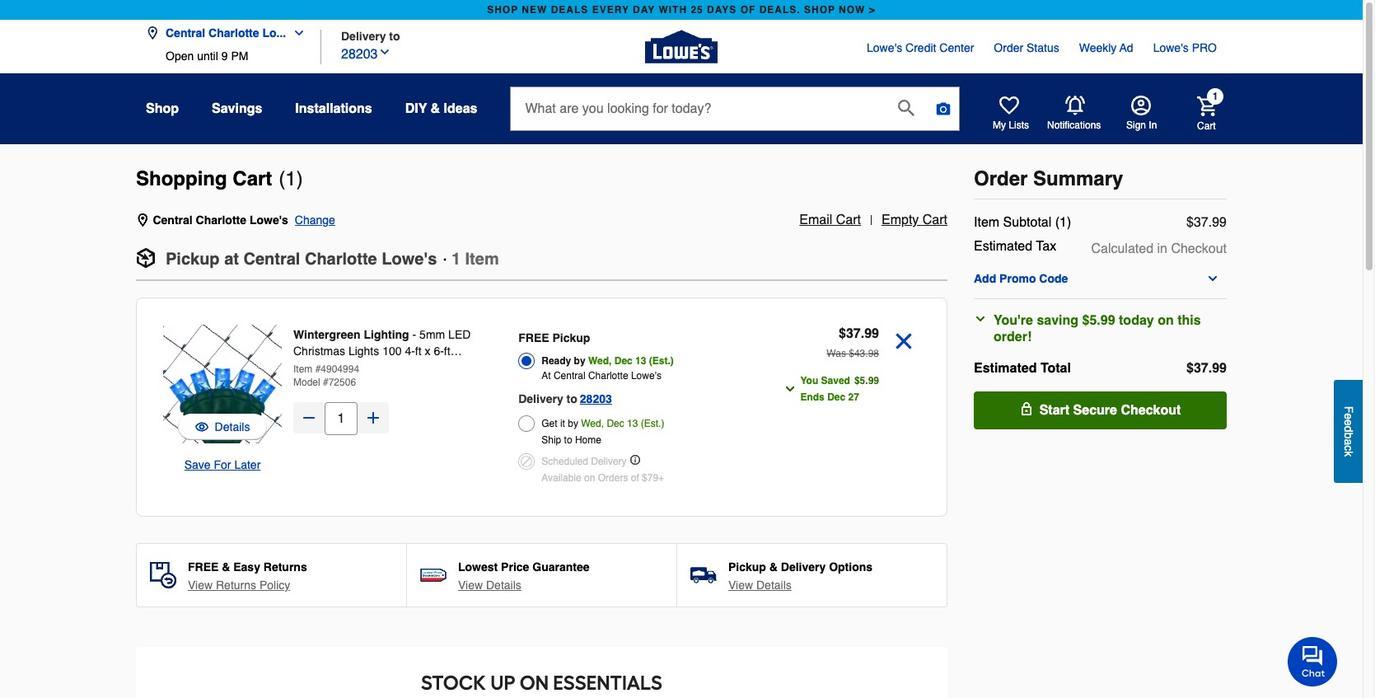 Task type: vqa. For each thing, say whether or not it's contained in the screenshot.
OF
yes



Task type: locate. For each thing, give the bounding box(es) containing it.
1 $ 37 . 99 from the top
[[1187, 215, 1227, 230]]

0 vertical spatial to
[[389, 29, 400, 42]]

details
[[215, 420, 250, 433], [486, 579, 521, 592], [757, 579, 792, 592]]

$ 37 . 99 down this
[[1187, 361, 1227, 376]]

2 ft from the left
[[444, 344, 450, 358]]

1 horizontal spatial shop
[[804, 4, 836, 16]]

0 vertical spatial location image
[[146, 26, 159, 40]]

charlotte up pm
[[209, 26, 259, 40]]

order
[[994, 41, 1024, 54], [974, 167, 1028, 190]]

99 inside you saved $ 5 . 99 ends dec 27
[[868, 375, 879, 387]]

view for pickup & delivery options view details
[[729, 579, 753, 592]]

central
[[166, 26, 205, 40], [153, 213, 193, 227], [243, 250, 300, 269], [554, 370, 586, 382]]

item for item #4904994 model #72506
[[293, 363, 313, 375]]

lowe's credit center link
[[867, 40, 974, 56]]

& for pickup
[[770, 560, 778, 574]]

$ right was
[[849, 348, 855, 359]]

view details link for details
[[458, 577, 521, 593]]

1 vertical spatial 1
[[285, 167, 296, 190]]

item for item subtotal (1)
[[974, 215, 1000, 230]]

start secure checkout
[[1040, 403, 1181, 418]]

1 right bullet icon
[[452, 250, 461, 269]]

lighting
[[364, 328, 409, 341]]

option group
[[519, 326, 747, 488]]

on
[[520, 671, 549, 695]]

center
[[940, 41, 974, 54]]

subtotal
[[1003, 215, 1052, 230]]

by
[[574, 355, 586, 367], [568, 418, 578, 429]]

ends
[[801, 391, 825, 403]]

add promo code
[[974, 272, 1068, 285]]

order left status
[[994, 41, 1024, 54]]

f e e d b a c k button
[[1334, 380, 1363, 483]]

item inside item #4904994 model #72506
[[293, 363, 313, 375]]

dec up scheduled delivery
[[607, 418, 624, 429]]

christmas down 100
[[369, 361, 421, 374]]

2 estimated from the top
[[974, 361, 1037, 376]]

shop left the now
[[804, 4, 836, 16]]

scheduled delivery
[[542, 456, 627, 467]]

lowe's down ready by wed, dec 13 (est.)
[[631, 370, 662, 382]]

plus image
[[365, 410, 382, 426]]

9
[[221, 49, 228, 63]]

pickup
[[166, 250, 220, 269], [553, 331, 590, 344], [729, 560, 766, 574]]

37 up 43
[[846, 326, 861, 341]]

1 shop from the left
[[487, 4, 518, 16]]

e up d
[[1342, 413, 1356, 420]]

at
[[542, 370, 551, 382]]

1 horizontal spatial lights
[[445, 361, 476, 374]]

& inside pickup & delivery options view details
[[770, 560, 778, 574]]

0 vertical spatial free
[[519, 331, 549, 344]]

f e e d b a c k
[[1342, 406, 1356, 457]]

1 vertical spatial location image
[[136, 213, 149, 227]]

0 horizontal spatial item
[[293, 363, 313, 375]]

sign
[[1127, 119, 1146, 131]]

$ 37 . 99 for item subtotal (1)
[[1187, 215, 1227, 230]]

1 e from the top
[[1342, 413, 1356, 420]]

& inside the free & easy returns view returns policy
[[222, 560, 230, 574]]

christmas up constant
[[293, 344, 345, 358]]

chevron down image left the you on the right bottom of page
[[784, 382, 797, 396]]

0 vertical spatial dec
[[615, 355, 633, 367]]

0 horizontal spatial on
[[584, 472, 595, 484]]

view returns policy link
[[188, 577, 290, 593]]

0 horizontal spatial pickup
[[166, 250, 220, 269]]

2 horizontal spatial &
[[770, 560, 778, 574]]

1 vertical spatial order
[[974, 167, 1028, 190]]

model
[[293, 377, 320, 388]]

28203 down "delivery to"
[[341, 47, 378, 61]]

location image inside central charlotte lo... button
[[146, 26, 159, 40]]

free up ready
[[519, 331, 549, 344]]

item #4904994 model #72506
[[293, 363, 359, 388]]

shop left new
[[487, 4, 518, 16]]

code
[[1039, 272, 1068, 285]]

2 $ 37 . 99 from the top
[[1187, 361, 1227, 376]]

by right it
[[568, 418, 578, 429]]

it
[[560, 418, 565, 429]]

1 vertical spatial 13
[[627, 418, 638, 429]]

1 vertical spatial $ 37 . 99
[[1187, 361, 1227, 376]]

1 horizontal spatial 28203
[[580, 392, 612, 405]]

tax
[[1036, 239, 1057, 254]]

charlotte up at
[[196, 213, 246, 227]]

lowe's left pro in the right top of the page
[[1153, 41, 1189, 54]]

(est.) up at central charlotte lowe's
[[649, 355, 674, 367]]

now
[[839, 4, 866, 16]]

minus image
[[301, 410, 317, 426]]

0 horizontal spatial christmas
[[293, 344, 345, 358]]

(est.)
[[649, 355, 674, 367], [641, 418, 665, 429]]

3 view from the left
[[729, 579, 753, 592]]

chevron down image down "delivery to"
[[378, 45, 391, 58]]

chevron down image
[[286, 26, 306, 40], [378, 45, 391, 58], [974, 312, 987, 326], [784, 382, 797, 396]]

at
[[224, 250, 239, 269]]

13 up info image
[[627, 418, 638, 429]]

Search Query text field
[[511, 87, 885, 130]]

calculated
[[1091, 241, 1154, 256]]

view
[[188, 579, 213, 592], [458, 579, 483, 592], [729, 579, 753, 592]]

lowe's left credit
[[867, 41, 903, 54]]

1 horizontal spatial details
[[486, 579, 521, 592]]

2 horizontal spatial 1
[[1213, 91, 1218, 102]]

to for delivery to
[[389, 29, 400, 42]]

central down ready
[[554, 370, 586, 382]]

guarantee
[[533, 560, 590, 574]]

checkout up chevron down icon
[[1171, 241, 1227, 256]]

quickview image
[[195, 419, 208, 435]]

1 horizontal spatial 1
[[452, 250, 461, 269]]

& left easy at the bottom left of page
[[222, 560, 230, 574]]

2 vertical spatial pickup
[[729, 560, 766, 574]]

free for free pickup
[[519, 331, 549, 344]]

details button
[[178, 414, 267, 440], [195, 419, 250, 435]]

$
[[1187, 215, 1194, 230], [839, 326, 846, 341], [849, 348, 855, 359], [1187, 361, 1194, 376], [855, 375, 860, 387]]

2 vertical spatial 37
[[1194, 361, 1209, 376]]

shop new deals every day with 25 days of deals. shop now > link
[[484, 0, 879, 20]]

central up 'open'
[[166, 26, 205, 40]]

wed, up at central charlotte lowe's
[[588, 355, 612, 367]]

charlotte down ready by wed, dec 13 (est.)
[[588, 370, 628, 382]]

delivery to
[[341, 29, 400, 42]]

1 horizontal spatial ft
[[444, 344, 450, 358]]

1 horizontal spatial pickup
[[553, 331, 590, 344]]

lowe's inside lowe's pro link
[[1153, 41, 1189, 54]]

37
[[1194, 215, 1209, 230], [846, 326, 861, 341], [1194, 361, 1209, 376]]

dec up at central charlotte lowe's
[[615, 355, 633, 367]]

0 horizontal spatial lights
[[349, 344, 379, 358]]

central right at
[[243, 250, 300, 269]]

cart inside "button"
[[836, 213, 861, 227]]

& inside 'button'
[[431, 101, 440, 116]]

0 horizontal spatial shop
[[487, 4, 518, 16]]

cart right 'email'
[[836, 213, 861, 227]]

2 horizontal spatial pickup
[[729, 560, 766, 574]]

location image for central charlotte lo...
[[146, 26, 159, 40]]

$ 37 . 99 up calculated in checkout
[[1187, 215, 1227, 230]]

free inside the free & easy returns view returns policy
[[188, 560, 219, 574]]

1 estimated from the top
[[974, 239, 1033, 254]]

view for free & easy returns view returns policy
[[188, 579, 213, 592]]

2 horizontal spatial view
[[729, 579, 753, 592]]

0 vertical spatial christmas
[[293, 344, 345, 358]]

info image
[[630, 455, 640, 465]]

1 vertical spatial by
[[568, 418, 578, 429]]

0 vertical spatial $ 37 . 99
[[1187, 215, 1227, 230]]

my
[[993, 119, 1006, 131]]

camera image
[[936, 101, 952, 117]]

item up model
[[293, 363, 313, 375]]

1 vertical spatial returns
[[216, 579, 256, 592]]

returns down easy at the bottom left of page
[[216, 579, 256, 592]]

6-
[[434, 344, 444, 358]]

2 vertical spatial to
[[564, 434, 572, 446]]

empty cart button
[[882, 210, 948, 230]]

notifications
[[1047, 119, 1101, 131]]

stock up on essentials heading
[[152, 667, 931, 698]]

28203 button down at central charlotte lowe's
[[580, 389, 612, 409]]

1 vertical spatial dec
[[828, 391, 846, 403]]

99
[[1212, 215, 1227, 230], [865, 326, 879, 341], [1212, 361, 1227, 376], [868, 375, 879, 387]]

0 vertical spatial on
[[1158, 313, 1174, 328]]

pickup inside pickup & delivery options view details
[[729, 560, 766, 574]]

ready
[[542, 355, 571, 367]]

empty cart
[[882, 213, 948, 227]]

scheduled
[[542, 456, 588, 467]]

1 vertical spatial 28203
[[580, 392, 612, 405]]

a
[[1342, 439, 1356, 445]]

1 vertical spatial pickup
[[553, 331, 590, 344]]

chevron down image left you're
[[974, 312, 987, 326]]

1 view from the left
[[188, 579, 213, 592]]

2 shop from the left
[[804, 4, 836, 16]]

view inside the free & easy returns view returns policy
[[188, 579, 213, 592]]

1
[[1213, 91, 1218, 102], [285, 167, 296, 190], [452, 250, 461, 269]]

cart left the (
[[233, 167, 272, 190]]

$ up 27
[[855, 375, 860, 387]]

diy
[[405, 101, 427, 116]]

& for diy
[[431, 101, 440, 116]]

#4904994
[[315, 363, 359, 375]]

37 up calculated in checkout
[[1194, 215, 1209, 230]]

central inside option group
[[554, 370, 586, 382]]

lights down wintergreen lighting -
[[349, 344, 379, 358]]

$ up calculated in checkout
[[1187, 215, 1194, 230]]

star
[[345, 377, 375, 391]]

&
[[431, 101, 440, 116], [222, 560, 230, 574], [770, 560, 778, 574]]

installations button
[[295, 94, 372, 124]]

view inside lowest price guarantee view details
[[458, 579, 483, 592]]

estimated down order!
[[974, 361, 1037, 376]]

returns up policy
[[264, 560, 307, 574]]

0 vertical spatial pickup
[[166, 250, 220, 269]]

37 down this
[[1194, 361, 1209, 376]]

1 vertical spatial free
[[188, 560, 219, 574]]

b
[[1342, 432, 1356, 439]]

checkout for calculated in checkout
[[1171, 241, 1227, 256]]

None search field
[[511, 87, 960, 146]]

estimated down the item subtotal (1)
[[974, 239, 1033, 254]]

in
[[1149, 119, 1157, 131]]

wintergreen lighting -
[[293, 328, 420, 341]]

you're saving  $5.99  today on this order!
[[994, 313, 1201, 344]]

lowe's home improvement notification center image
[[1066, 96, 1085, 115]]

1 horizontal spatial &
[[431, 101, 440, 116]]

returns
[[264, 560, 307, 574], [216, 579, 256, 592]]

view details link
[[458, 577, 521, 593], [729, 577, 792, 593]]

2 vertical spatial 1
[[452, 250, 461, 269]]

change
[[295, 213, 335, 227]]

this
[[1178, 313, 1201, 328]]

28203
[[341, 47, 378, 61], [580, 392, 612, 405]]

1 vertical spatial to
[[567, 392, 578, 405]]

charlotte down change link
[[305, 250, 377, 269]]

to
[[389, 29, 400, 42], [567, 392, 578, 405], [564, 434, 572, 446]]

get it by wed, dec 13 (est.)
[[542, 418, 665, 429]]

view inside pickup & delivery options view details
[[729, 579, 753, 592]]

1 vertical spatial checkout
[[1121, 403, 1181, 418]]

& right 'diy'
[[431, 101, 440, 116]]

0 vertical spatial 28203
[[341, 47, 378, 61]]

free & easy returns view returns policy
[[188, 560, 307, 592]]

option group containing free pickup
[[519, 326, 747, 488]]

by right ready
[[574, 355, 586, 367]]

2 view details link from the left
[[729, 577, 792, 593]]

1 vertical spatial item
[[465, 250, 499, 269]]

& left options
[[770, 560, 778, 574]]

$ inside you saved $ 5 . 99 ends dec 27
[[855, 375, 860, 387]]

estimated total
[[974, 361, 1071, 376]]

1 horizontal spatial view details link
[[729, 577, 792, 593]]

13 up at central charlotte lowe's
[[635, 355, 646, 367]]

order!
[[994, 330, 1032, 344]]

1 for 1 item
[[452, 250, 461, 269]]

e
[[1342, 413, 1356, 420], [1342, 420, 1356, 426]]

0 vertical spatial 37
[[1194, 215, 1209, 230]]

ft right "x"
[[444, 344, 450, 358]]

delivery down at
[[519, 392, 563, 405]]

sign in button
[[1127, 96, 1157, 132]]

1 vertical spatial lights
[[445, 361, 476, 374]]

1 horizontal spatial 28203 button
[[580, 389, 612, 409]]

central inside button
[[166, 26, 205, 40]]

1 down pro in the right top of the page
[[1213, 91, 1218, 102]]

days
[[707, 4, 737, 16]]

1 vertical spatial estimated
[[974, 361, 1037, 376]]

0 vertical spatial wed,
[[588, 355, 612, 367]]

central down shopping
[[153, 213, 193, 227]]

e up b
[[1342, 420, 1356, 426]]

2 horizontal spatial item
[[974, 215, 1000, 230]]

dec down saved
[[828, 391, 846, 403]]

$ up was
[[839, 326, 846, 341]]

0 horizontal spatial view details link
[[458, 577, 521, 593]]

on left this
[[1158, 313, 1174, 328]]

lights right net
[[445, 361, 476, 374]]

lowe's home improvement cart image
[[1197, 96, 1217, 116]]

chevron down image inside you're saving  $5.99  today on this order! link
[[974, 312, 987, 326]]

order for order status
[[994, 41, 1024, 54]]

1 vertical spatial on
[[584, 472, 595, 484]]

order up the item subtotal (1)
[[974, 167, 1028, 190]]

0 vertical spatial lights
[[349, 344, 379, 358]]

christmas
[[293, 344, 345, 358], [369, 361, 421, 374]]

empty
[[882, 213, 919, 227]]

cart inside "button"
[[923, 213, 948, 227]]

get
[[542, 418, 558, 429]]

0 vertical spatial order
[[994, 41, 1024, 54]]

1 horizontal spatial free
[[519, 331, 549, 344]]

lowe's home improvement logo image
[[645, 10, 718, 83]]

0 horizontal spatial ft
[[415, 344, 422, 358]]

1 view details link from the left
[[458, 577, 521, 593]]

1 horizontal spatial christmas
[[369, 361, 421, 374]]

ship
[[542, 434, 561, 446]]

1 vertical spatial 37
[[846, 326, 861, 341]]

add
[[974, 272, 997, 285]]

checkout right secure at the right bottom of the page
[[1121, 403, 1181, 418]]

stock up on essentials
[[421, 671, 663, 695]]

lowe's
[[867, 41, 903, 54], [1153, 41, 1189, 54], [250, 213, 288, 227], [382, 250, 437, 269], [631, 370, 662, 382]]

1 horizontal spatial on
[[1158, 313, 1174, 328]]

2 horizontal spatial details
[[757, 579, 792, 592]]

estimated
[[974, 239, 1033, 254], [974, 361, 1037, 376]]

0 horizontal spatial 28203
[[341, 47, 378, 61]]

lowe's home improvement lists image
[[1000, 96, 1019, 115]]

Stepper number input field with increment and decrement buttons number field
[[325, 402, 358, 435]]

0 vertical spatial estimated
[[974, 239, 1033, 254]]

stock
[[421, 671, 486, 695]]

0 horizontal spatial view
[[188, 579, 213, 592]]

1 horizontal spatial returns
[[264, 560, 307, 574]]

1 up change
[[285, 167, 296, 190]]

f
[[1342, 406, 1356, 413]]

0 vertical spatial checkout
[[1171, 241, 1227, 256]]

location image up pickup icon
[[136, 213, 149, 227]]

checkout inside 'start secure checkout' button
[[1121, 403, 1181, 418]]

cart right empty
[[923, 213, 948, 227]]

delivery left options
[[781, 560, 826, 574]]

2 vertical spatial item
[[293, 363, 313, 375]]

43
[[855, 348, 866, 359]]

total
[[1041, 361, 1071, 376]]

item up estimated tax
[[974, 215, 1000, 230]]

net
[[424, 361, 442, 374]]

on down scheduled delivery
[[584, 472, 595, 484]]

(est.) up $79+
[[641, 418, 665, 429]]

wed, up home on the left of page
[[581, 418, 604, 429]]

chevron down image left "delivery to"
[[286, 26, 306, 40]]

ft left "x"
[[415, 344, 422, 358]]

1 horizontal spatial view
[[458, 579, 483, 592]]

free up "view returns policy" link
[[188, 560, 219, 574]]

0 vertical spatial 28203 button
[[341, 42, 391, 64]]

$ down this
[[1187, 361, 1194, 376]]

view details link for view
[[729, 577, 792, 593]]

0 horizontal spatial free
[[188, 560, 219, 574]]

shop
[[487, 4, 518, 16], [804, 4, 836, 16]]

block image
[[519, 453, 535, 470]]

0 vertical spatial (est.)
[[649, 355, 674, 367]]

0 vertical spatial 1
[[1213, 91, 1218, 102]]

location image
[[146, 26, 159, 40], [136, 213, 149, 227]]

chevron down image inside 28203 button
[[378, 45, 391, 58]]

location image left central charlotte lo...
[[146, 26, 159, 40]]

0 vertical spatial item
[[974, 215, 1000, 230]]

28203 button up installations button
[[341, 42, 391, 64]]

item right bullet icon
[[465, 250, 499, 269]]

1 horizontal spatial item
[[465, 250, 499, 269]]

d
[[1342, 426, 1356, 433]]

0 horizontal spatial &
[[222, 560, 230, 574]]

2 view from the left
[[458, 579, 483, 592]]

28203 down at central charlotte lowe's
[[580, 392, 612, 405]]



Task type: describe. For each thing, give the bounding box(es) containing it.
estimated for estimated tax
[[974, 239, 1033, 254]]

calculated in checkout
[[1091, 241, 1227, 256]]

you're
[[994, 313, 1033, 328]]

free for free & easy returns view returns policy
[[188, 560, 219, 574]]

details inside lowest price guarantee view details
[[486, 579, 521, 592]]

you saved $ 5 . 99 ends dec 27
[[801, 375, 879, 403]]

deals
[[551, 4, 589, 16]]

lowe's down the (
[[250, 213, 288, 227]]

central charlotte lo... button
[[146, 16, 313, 49]]

to for delivery to 28203
[[567, 392, 578, 405]]

$ 37 . 99 for estimated total
[[1187, 361, 1227, 376]]

for
[[214, 458, 231, 471]]

5mm led christmas lights 100 4-ft x 6-ft constant blue christmas net lights energy star
[[293, 328, 476, 391]]

search image
[[899, 99, 915, 116]]

2 vertical spatial dec
[[607, 418, 624, 429]]

98
[[868, 348, 879, 359]]

pro
[[1192, 41, 1217, 54]]

cart down lowe's home improvement cart icon
[[1197, 120, 1216, 131]]

c
[[1342, 445, 1356, 451]]

on inside the you're saving  $5.99  today on this order!
[[1158, 313, 1174, 328]]

save for later button
[[184, 457, 261, 473]]

0 horizontal spatial 1
[[285, 167, 296, 190]]

lowe's credit center
[[867, 41, 974, 54]]

order for order summary
[[974, 167, 1028, 190]]

lowe's home improvement account image
[[1131, 96, 1151, 115]]

up
[[491, 671, 515, 695]]

ship to home
[[542, 434, 602, 446]]

ready by wed, dec 13 (est.)
[[542, 355, 674, 367]]

available
[[542, 472, 582, 484]]

delivery up orders
[[591, 456, 627, 467]]

wintergreen
[[293, 328, 361, 341]]

0 horizontal spatial returns
[[216, 579, 256, 592]]

0 vertical spatial returns
[[264, 560, 307, 574]]

37 for estimated total
[[1194, 361, 1209, 376]]

my lists
[[993, 119, 1029, 131]]

at central charlotte lowe's
[[542, 370, 662, 382]]

item subtotal (1)
[[974, 215, 1072, 230]]

free pickup
[[519, 331, 590, 344]]

delivery to 28203
[[519, 392, 612, 405]]

0 horizontal spatial 28203 button
[[341, 42, 391, 64]]

email
[[800, 213, 833, 227]]

energy
[[293, 377, 342, 391]]

pickup at central charlotte lowe's
[[166, 250, 437, 269]]

order summary
[[974, 167, 1124, 190]]

remove item image
[[889, 326, 919, 356]]

1 ft from the left
[[415, 344, 422, 358]]

pickup for pickup at central charlotte lowe's
[[166, 250, 220, 269]]

diy & ideas
[[405, 101, 478, 116]]

charlotte inside button
[[209, 26, 259, 40]]

order status link
[[994, 40, 1060, 56]]

0 horizontal spatial details
[[215, 420, 250, 433]]

25
[[691, 4, 704, 16]]

weekly
[[1079, 41, 1117, 54]]

location image for central charlotte lowe's
[[136, 213, 149, 227]]

lowe's pro link
[[1153, 40, 1217, 56]]

28203 inside 28203 button
[[341, 47, 378, 61]]

constant
[[293, 361, 340, 374]]

1 vertical spatial christmas
[[369, 361, 421, 374]]

saving
[[1037, 313, 1079, 328]]

pickup & delivery options view details
[[729, 560, 873, 592]]

change link
[[295, 212, 335, 228]]

open
[[166, 49, 194, 63]]

of
[[741, 4, 756, 16]]

1 for 1
[[1213, 91, 1218, 102]]

status
[[1027, 41, 1060, 54]]

pm
[[231, 49, 248, 63]]

2 e from the top
[[1342, 420, 1356, 426]]

lowe's inside lowe's credit center "link"
[[867, 41, 903, 54]]

cart for email cart
[[836, 213, 861, 227]]

essentials
[[553, 671, 663, 695]]

dec inside you saved $ 5 . 99 ends dec 27
[[828, 391, 846, 403]]

to for ship to home
[[564, 434, 572, 446]]

& for free
[[222, 560, 230, 574]]

>
[[869, 4, 876, 16]]

lowe's pro
[[1153, 41, 1217, 54]]

later
[[234, 458, 261, 471]]

1 vertical spatial wed,
[[581, 418, 604, 429]]

available on orders of $79+
[[542, 472, 664, 484]]

add promo code link
[[974, 272, 1227, 285]]

secure image
[[1020, 402, 1033, 415]]

4-
[[405, 344, 415, 358]]

options
[[829, 560, 873, 574]]

chevron down image
[[1207, 272, 1220, 285]]

37 inside $ 37 . 99 was $ 43 . 98
[[846, 326, 861, 341]]

(1)
[[1055, 215, 1072, 230]]

$79+
[[642, 472, 664, 484]]

1 vertical spatial 28203 button
[[580, 389, 612, 409]]

installations
[[295, 101, 372, 116]]

5mm
[[420, 328, 445, 341]]

chevron down image inside central charlotte lo... button
[[286, 26, 306, 40]]

delivery inside pickup & delivery options view details
[[781, 560, 826, 574]]

secure
[[1073, 403, 1117, 418]]

lowe's left bullet icon
[[382, 250, 437, 269]]

you
[[801, 375, 819, 387]]

orders
[[598, 472, 628, 484]]

37 for item subtotal (1)
[[1194, 215, 1209, 230]]

99 inside $ 37 . 99 was $ 43 . 98
[[865, 326, 879, 341]]

27
[[848, 391, 859, 403]]

was
[[827, 348, 846, 359]]

delivery up the installations
[[341, 29, 386, 42]]

central charlotte lo...
[[166, 26, 286, 40]]

in
[[1157, 241, 1168, 256]]

chat invite button image
[[1288, 636, 1338, 686]]

led
[[448, 328, 471, 341]]

policy
[[260, 579, 290, 592]]

k
[[1342, 451, 1356, 457]]

0 vertical spatial by
[[574, 355, 586, 367]]

100
[[382, 344, 402, 358]]

5mm led christmas lights 100 4-ft x 6-ft constant blue christmas net lights energy star image
[[163, 325, 282, 443]]

details inside pickup & delivery options view details
[[757, 579, 792, 592]]

pickup image
[[136, 248, 156, 268]]

estimated for estimated total
[[974, 361, 1037, 376]]

order status
[[994, 41, 1060, 54]]

checkout for start secure checkout
[[1121, 403, 1181, 418]]

my lists link
[[993, 96, 1029, 132]]

1 vertical spatial (est.)
[[641, 418, 665, 429]]

easy
[[233, 560, 260, 574]]

cart for shopping cart ( 1 )
[[233, 167, 272, 190]]

day
[[633, 4, 655, 16]]

new
[[522, 4, 547, 16]]

cart for empty cart
[[923, 213, 948, 227]]

$ 37 . 99 was $ 43 . 98
[[827, 326, 879, 359]]

start secure checkout button
[[974, 391, 1227, 429]]

0 vertical spatial 13
[[635, 355, 646, 367]]

shop new deals every day with 25 days of deals. shop now >
[[487, 4, 876, 16]]

pickup for pickup & delivery options view details
[[729, 560, 766, 574]]

bullet image
[[444, 258, 447, 261]]

today
[[1119, 313, 1154, 328]]

shop
[[146, 101, 179, 116]]

. inside you saved $ 5 . 99 ends dec 27
[[866, 375, 868, 387]]



